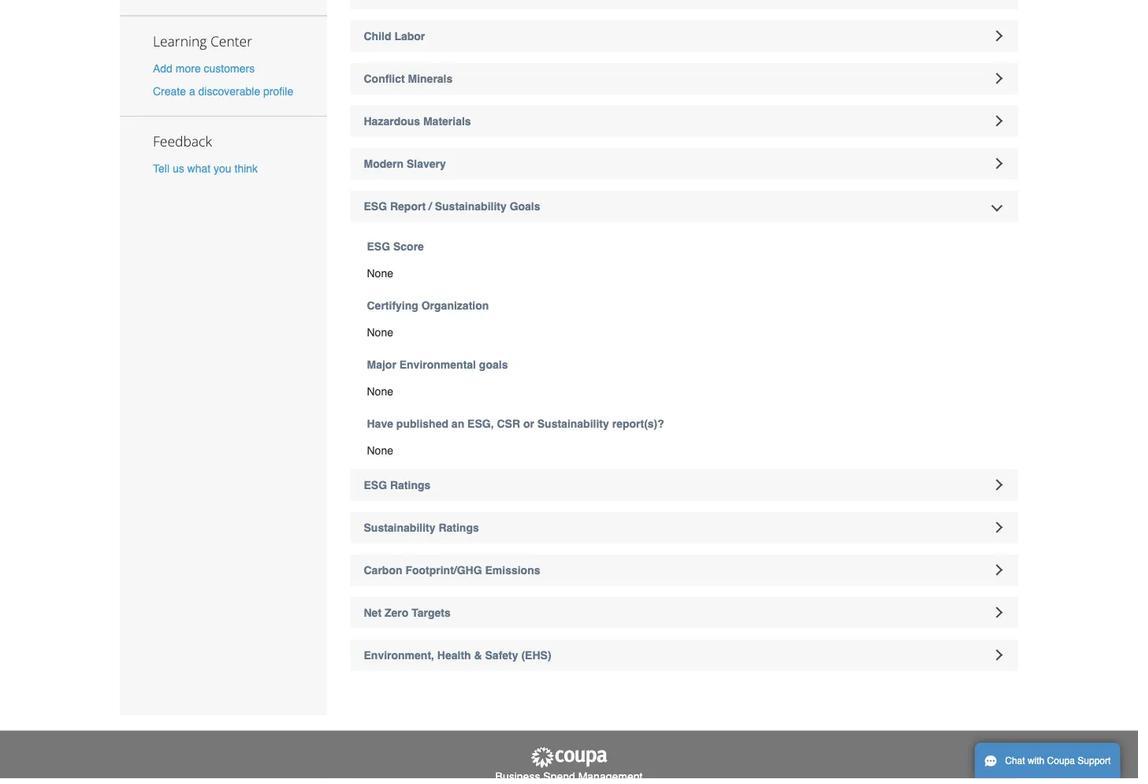 Task type: vqa. For each thing, say whether or not it's contained in the screenshot.
option
no



Task type: describe. For each thing, give the bounding box(es) containing it.
conflict
[[364, 72, 405, 85]]

emissions
[[485, 564, 540, 577]]

esg report / sustainability goals
[[364, 200, 540, 212]]

child labor
[[364, 30, 425, 42]]

ratings for esg ratings
[[390, 479, 431, 491]]

environment, health & safety (ehs)
[[364, 649, 551, 662]]

support
[[1078, 756, 1111, 767]]

carbon footprint/ghg emissions
[[364, 564, 540, 577]]

(ehs)
[[521, 649, 551, 662]]

conflict minerals
[[364, 72, 453, 85]]

add more customers link
[[153, 62, 255, 74]]

score
[[393, 240, 424, 253]]

child labor heading
[[350, 20, 1018, 52]]

ratings for sustainability ratings
[[439, 521, 479, 534]]

modern
[[364, 157, 404, 170]]

create
[[153, 85, 186, 98]]

profile
[[263, 85, 293, 98]]

sustainability ratings button
[[350, 512, 1018, 544]]

tell
[[153, 162, 169, 175]]

have published an esg, csr or sustainability report(s)?
[[367, 417, 664, 430]]

what
[[187, 162, 211, 175]]

2 vertical spatial sustainability
[[364, 521, 436, 534]]

us
[[173, 162, 184, 175]]

customers
[[204, 62, 255, 74]]

certifying
[[367, 299, 418, 312]]

health
[[437, 649, 471, 662]]

add
[[153, 62, 173, 74]]

create a discoverable profile
[[153, 85, 293, 98]]

feedback
[[153, 132, 212, 150]]

environment, health & safety (ehs) heading
[[350, 640, 1018, 671]]

&
[[474, 649, 482, 662]]

you
[[214, 162, 231, 175]]

materials
[[423, 115, 471, 127]]

major
[[367, 358, 396, 371]]

carbon footprint/ghg emissions heading
[[350, 555, 1018, 586]]

more
[[176, 62, 201, 74]]

esg for esg report / sustainability goals
[[364, 200, 387, 212]]

sustainability ratings heading
[[350, 512, 1018, 544]]

think
[[234, 162, 258, 175]]

chat with coupa support
[[1005, 756, 1111, 767]]

1 none from the top
[[367, 267, 393, 279]]

esg ratings
[[364, 479, 431, 491]]

labor
[[394, 30, 425, 42]]

1 vertical spatial sustainability
[[537, 417, 609, 430]]

create a discoverable profile link
[[153, 85, 293, 98]]

footprint/ghg
[[405, 564, 482, 577]]

esg score
[[367, 240, 424, 253]]

environmental
[[399, 358, 476, 371]]

net
[[364, 607, 382, 619]]

zero
[[385, 607, 409, 619]]

a
[[189, 85, 195, 98]]

3 none from the top
[[367, 385, 393, 398]]

coupa
[[1047, 756, 1075, 767]]



Task type: locate. For each thing, give the bounding box(es) containing it.
4 none from the top
[[367, 444, 393, 457]]

modern slavery heading
[[350, 148, 1018, 179]]

/
[[429, 200, 432, 212]]

esg inside esg report / sustainability goals dropdown button
[[364, 200, 387, 212]]

net zero targets button
[[350, 597, 1018, 629]]

esg report / sustainability goals heading
[[350, 190, 1018, 222]]

2 none from the top
[[367, 326, 393, 339]]

tell us what you think
[[153, 162, 258, 175]]

esg ratings button
[[350, 469, 1018, 501]]

esg left score
[[367, 240, 390, 253]]

0 vertical spatial ratings
[[390, 479, 431, 491]]

tell us what you think button
[[153, 161, 258, 176]]

hazardous materials
[[364, 115, 471, 127]]

none down certifying
[[367, 326, 393, 339]]

center
[[210, 31, 252, 50]]

sustainability
[[435, 200, 507, 212], [537, 417, 609, 430], [364, 521, 436, 534]]

esg
[[364, 200, 387, 212], [367, 240, 390, 253], [364, 479, 387, 491]]

published
[[396, 417, 448, 430]]

hazardous materials heading
[[350, 105, 1018, 137]]

esg inside esg ratings dropdown button
[[364, 479, 387, 491]]

environment, health & safety (ehs) button
[[350, 640, 1018, 671]]

coupa supplier portal image
[[530, 747, 609, 769]]

none down have
[[367, 444, 393, 457]]

heading
[[350, 0, 1018, 9]]

chat
[[1005, 756, 1025, 767]]

hazardous
[[364, 115, 420, 127]]

add more customers
[[153, 62, 255, 74]]

1 vertical spatial esg
[[367, 240, 390, 253]]

conflict minerals button
[[350, 63, 1018, 94]]

none down major in the left top of the page
[[367, 385, 393, 398]]

0 vertical spatial sustainability
[[435, 200, 507, 212]]

chat with coupa support button
[[975, 743, 1120, 780]]

certifying organization
[[367, 299, 489, 312]]

have
[[367, 417, 393, 430]]

targets
[[412, 607, 451, 619]]

discoverable
[[198, 85, 260, 98]]

csr
[[497, 417, 520, 430]]

carbon footprint/ghg emissions button
[[350, 555, 1018, 586]]

0 horizontal spatial ratings
[[390, 479, 431, 491]]

goals
[[479, 358, 508, 371]]

goals
[[510, 200, 540, 212]]

net zero targets heading
[[350, 597, 1018, 629]]

minerals
[[408, 72, 453, 85]]

learning
[[153, 31, 207, 50]]

esg left report
[[364, 200, 387, 212]]

modern slavery button
[[350, 148, 1018, 179]]

with
[[1028, 756, 1045, 767]]

slavery
[[407, 157, 446, 170]]

ratings up carbon footprint/ghg emissions
[[439, 521, 479, 534]]

esg down have
[[364, 479, 387, 491]]

esg,
[[467, 417, 494, 430]]

1 horizontal spatial ratings
[[439, 521, 479, 534]]

0 vertical spatial esg
[[364, 200, 387, 212]]

sustainability down the esg ratings
[[364, 521, 436, 534]]

none down 'esg score'
[[367, 267, 393, 279]]

carbon
[[364, 564, 402, 577]]

sustainability ratings
[[364, 521, 479, 534]]

child labor button
[[350, 20, 1018, 52]]

learning center
[[153, 31, 252, 50]]

esg for esg ratings
[[364, 479, 387, 491]]

1 vertical spatial ratings
[[439, 521, 479, 534]]

net zero targets
[[364, 607, 451, 619]]

esg for esg score
[[367, 240, 390, 253]]

an
[[452, 417, 464, 430]]

environment,
[[364, 649, 434, 662]]

major environmental goals
[[367, 358, 508, 371]]

child
[[364, 30, 391, 42]]

ratings
[[390, 479, 431, 491], [439, 521, 479, 534]]

organization
[[421, 299, 489, 312]]

modern slavery
[[364, 157, 446, 170]]

ratings up the sustainability ratings
[[390, 479, 431, 491]]

none
[[367, 267, 393, 279], [367, 326, 393, 339], [367, 385, 393, 398], [367, 444, 393, 457]]

or
[[523, 417, 534, 430]]

report(s)?
[[612, 417, 664, 430]]

conflict minerals heading
[[350, 63, 1018, 94]]

sustainability right /
[[435, 200, 507, 212]]

report
[[390, 200, 426, 212]]

sustainability right or
[[537, 417, 609, 430]]

esg report / sustainability goals button
[[350, 190, 1018, 222]]

hazardous materials button
[[350, 105, 1018, 137]]

safety
[[485, 649, 518, 662]]

2 vertical spatial esg
[[364, 479, 387, 491]]

esg ratings heading
[[350, 469, 1018, 501]]



